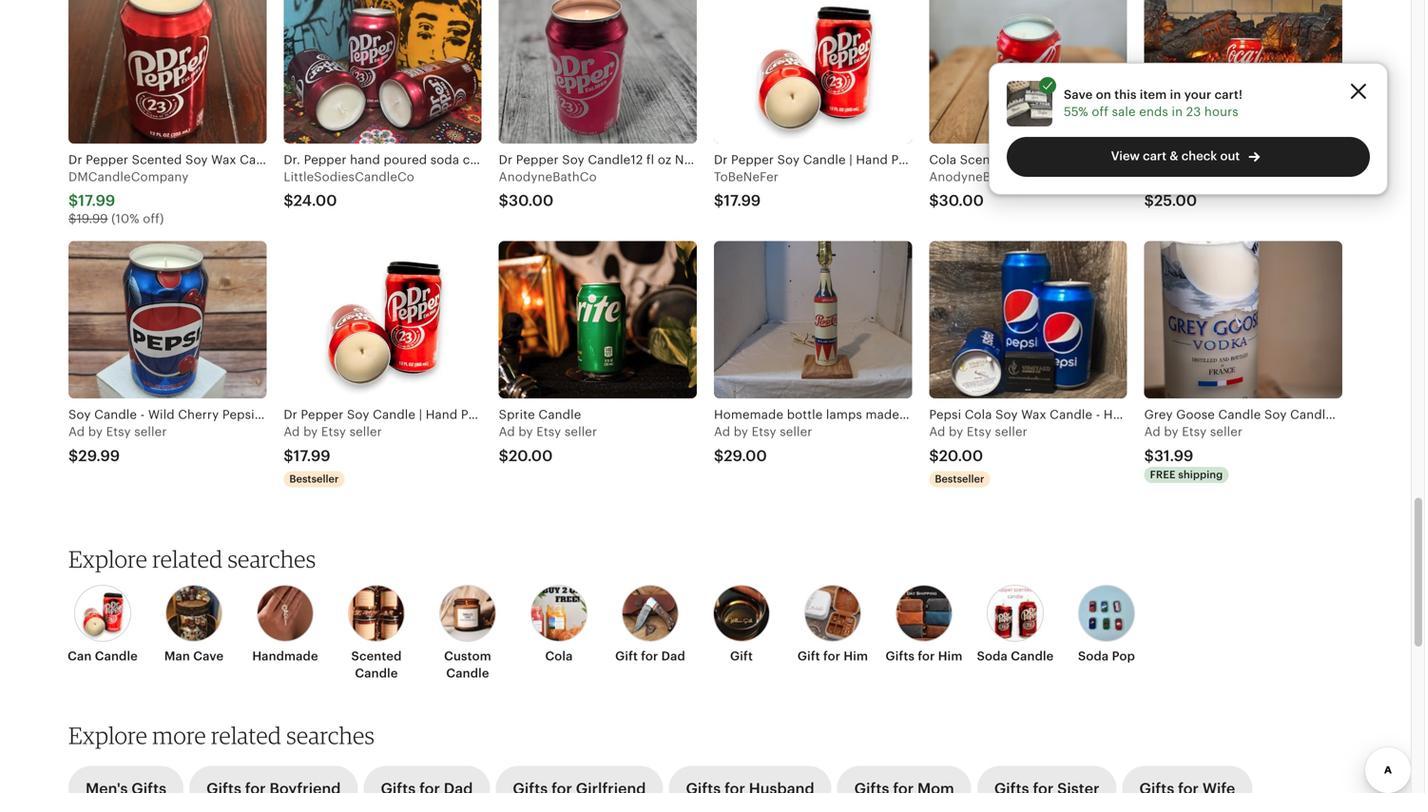 Task type: vqa. For each thing, say whether or not it's contained in the screenshot.
24.00
yes



Task type: describe. For each thing, give the bounding box(es) containing it.
off)
[[143, 212, 164, 226]]

a for 29.00
[[714, 425, 723, 439]]

candle for soda candle
[[1011, 649, 1054, 663]]

dr. pepper hand poured soda candles | dr. pepper scented candle littlesodiescandleco $ 24.00
[[284, 153, 679, 209]]

scented candle link
[[337, 585, 417, 682]]

etsy for 20.00
[[967, 425, 992, 439]]

y for 29.99
[[96, 425, 103, 439]]

etsy for 17.99
[[321, 425, 346, 439]]

29.99
[[78, 447, 120, 465]]

check
[[1182, 149, 1218, 163]]

y for 31.99
[[1172, 425, 1179, 439]]

a inside sprite candle a d b y etsy seller $ 20.00
[[499, 425, 508, 439]]

y for 29.00
[[742, 425, 749, 439]]

candle for custom candle
[[447, 666, 489, 681]]

seller for 29.99
[[134, 425, 167, 439]]

hours
[[1205, 105, 1239, 119]]

gift link
[[702, 585, 782, 665]]

candle for sprite candle a d b y etsy seller $ 20.00
[[539, 408, 582, 422]]

$ inside a d b y etsy seller $ 29.99
[[68, 447, 78, 465]]

0 horizontal spatial dr pepper soy candle | hand poured soda can candle | 12 oz soda-themed can candle image
[[284, 241, 482, 399]]

man cave link
[[154, 585, 234, 665]]

dr pepper soy candle12 fl oz novelty candle in upcycled root beer can |root beer scented candle | unique home décor and gift idea image
[[499, 0, 697, 143]]

explore for explore related searches
[[68, 545, 148, 573]]

gift for gift for him
[[798, 649, 821, 663]]

man cave
[[164, 649, 224, 663]]

d inside sprite candle a d b y etsy seller $ 20.00
[[507, 425, 515, 439]]

explore related searches
[[68, 545, 316, 573]]

$ inside a d b y etsy seller $ 29.00
[[714, 447, 724, 465]]

seller for 17.99
[[350, 425, 382, 439]]

cola scented candle | full sized 12o z recycled can| hand poured 100% soy wax artisan candle| fun gifts for them image
[[930, 0, 1128, 143]]

17.99 for tobenefer $ 17.99
[[724, 192, 761, 209]]

soda pop link
[[1067, 585, 1147, 665]]

candle for can candle
[[95, 649, 138, 663]]

$ inside the a d b y etsy seller $ 20.00 bestseller
[[930, 447, 939, 465]]

for for gifts for him
[[918, 649, 935, 663]]

man
[[164, 649, 190, 663]]

cart!
[[1215, 87, 1243, 102]]

for for gift for him
[[824, 649, 841, 663]]

homemade bottle lamps made from aluminum pepsi bottles different color then was here.made with cedar base image
[[714, 241, 913, 399]]

19.99
[[77, 212, 108, 226]]

dad
[[662, 649, 686, 663]]

31.99
[[1155, 447, 1194, 465]]

him for gifts for him
[[939, 649, 963, 663]]

can
[[68, 649, 92, 663]]

$ inside anodynebathco $ 25.00
[[1145, 192, 1155, 209]]

2 dr. from the left
[[520, 153, 537, 167]]

for for gift for dad
[[641, 649, 659, 663]]

1 vertical spatial related
[[211, 721, 282, 749]]

$ inside sprite candle a d b y etsy seller $ 20.00
[[499, 447, 509, 465]]

gift for dad link
[[611, 585, 691, 665]]

can candle link
[[63, 585, 143, 665]]

1 dr. from the left
[[284, 153, 301, 167]]

1 horizontal spatial dr pepper soy candle | hand poured soda can candle | 12 oz soda-themed can candle image
[[714, 0, 913, 143]]

view cart & check out link
[[1007, 137, 1371, 177]]

a for 31.99
[[1145, 425, 1154, 439]]

a d b y etsy seller $ 17.99 bestseller
[[284, 425, 382, 485]]

$ inside tobenefer $ 17.99
[[714, 192, 724, 209]]

soda candle
[[977, 649, 1054, 663]]

y for 20.00
[[957, 425, 964, 439]]

a for 29.99
[[68, 425, 77, 439]]

cart
[[1144, 149, 1167, 163]]

cola
[[546, 649, 573, 663]]

this
[[1115, 87, 1137, 102]]

sprite candle a d b y etsy seller $ 20.00
[[499, 408, 598, 465]]

1 vertical spatial in
[[1172, 105, 1183, 119]]

a for 20.00
[[930, 425, 938, 439]]

gift for him link
[[793, 585, 873, 665]]

gift for gift for dad
[[616, 649, 638, 663]]

a d b y etsy seller $ 20.00 bestseller
[[930, 425, 1028, 485]]

grey goose candle soy candle in repurposed up-cycled luxury vodka liquor bottle candles image
[[1145, 241, 1343, 399]]

etsy for 31.99
[[1183, 425, 1207, 439]]

cola link
[[519, 585, 599, 665]]

30.00 for cola scented candle | full sized 12o z recycled can| hand poured 100% soy wax artisan candle| fun gifts for them image
[[939, 192, 985, 209]]

view cart & check out
[[1112, 149, 1241, 163]]

gift for dad
[[616, 649, 686, 663]]

soda candle link
[[976, 585, 1056, 665]]

cave
[[193, 649, 224, 663]]

a d b y etsy seller $ 29.99
[[68, 425, 167, 465]]

29.00
[[724, 447, 768, 465]]

anodynebathco $ 30.00 for the dr pepper soy candle12 fl oz novelty candle in upcycled root beer can |root beer scented candle | unique home décor and gift idea image
[[499, 170, 597, 209]]

custom
[[444, 649, 492, 663]]

sprite
[[499, 408, 535, 422]]

pepsi cola soy wax candle - handcrafted soda can - unique candle gift - premium pepsi cola scent image
[[930, 241, 1128, 399]]

y for 17.99
[[311, 425, 318, 439]]

2 pepper from the left
[[540, 153, 583, 167]]

&
[[1170, 149, 1179, 163]]

soy candle - wild cherry pepsi can soy candle with black cherry scent - hand poured soda pop can candle image
[[68, 241, 267, 399]]

(10%
[[111, 212, 139, 226]]

$ inside a d b y etsy seller $ 31.99 free shipping
[[1145, 447, 1155, 465]]

anodynebathco $ 30.00 for cola scented candle | full sized 12o z recycled can| hand poured 100% soy wax artisan candle| fun gifts for them image
[[930, 170, 1028, 209]]

gifts for him
[[886, 649, 963, 663]]



Task type: locate. For each thing, give the bounding box(es) containing it.
item
[[1140, 87, 1168, 102]]

dmcandlecompany $ 17.99 $ 19.99 (10% off)
[[68, 170, 189, 226]]

2 etsy from the left
[[321, 425, 346, 439]]

23
[[1187, 105, 1202, 119]]

b for 31.99
[[1165, 425, 1173, 439]]

0 horizontal spatial dr.
[[284, 153, 301, 167]]

him
[[844, 649, 869, 663], [939, 649, 963, 663]]

0 horizontal spatial 30.00
[[509, 192, 554, 209]]

him left gifts
[[844, 649, 869, 663]]

save on this item in your cart! 55% off sale ends in 23 hours
[[1064, 87, 1243, 119]]

searches inside region
[[228, 545, 316, 573]]

6 a from the left
[[1145, 425, 1154, 439]]

1 him from the left
[[844, 649, 869, 663]]

for
[[641, 649, 659, 663], [824, 649, 841, 663], [918, 649, 935, 663]]

1 etsy from the left
[[106, 425, 131, 439]]

2 horizontal spatial anodynebathco
[[1145, 170, 1243, 184]]

0 horizontal spatial anodynebathco
[[499, 170, 597, 184]]

y inside sprite candle a d b y etsy seller $ 20.00
[[527, 425, 533, 439]]

20.00
[[509, 447, 553, 465], [939, 447, 984, 465]]

candle
[[638, 153, 679, 167]]

dr. up 24.00
[[284, 153, 301, 167]]

1 horizontal spatial anodynebathco $ 30.00
[[930, 170, 1028, 209]]

1 horizontal spatial 17.99
[[294, 447, 331, 465]]

seller inside a d b y etsy seller $ 31.99 free shipping
[[1211, 425, 1243, 439]]

custom candle
[[444, 649, 492, 681]]

2 anodynebathco from the left
[[930, 170, 1028, 184]]

2 d from the left
[[292, 425, 300, 439]]

d inside a d b y etsy seller $ 17.99 bestseller
[[292, 425, 300, 439]]

anodynebathco for cola scented candle | full sized 12o z recycled can| hand poured 100% soy wax artisan candle| fun gifts for them image
[[930, 170, 1028, 184]]

bestseller for 17.99
[[289, 473, 339, 485]]

explore inside explore related searches region
[[68, 545, 148, 573]]

gifts
[[886, 649, 915, 663]]

1 anodynebathco $ 30.00 from the left
[[499, 170, 597, 209]]

0 horizontal spatial gift
[[616, 649, 638, 663]]

1 d from the left
[[77, 425, 85, 439]]

0 horizontal spatial anodynebathco $ 30.00
[[499, 170, 597, 209]]

explore left more
[[68, 721, 148, 749]]

more
[[152, 721, 206, 749]]

17.99 for dmcandlecompany $ 17.99 $ 19.99 (10% off)
[[78, 192, 115, 209]]

explore related searches region
[[57, 545, 1355, 717]]

scented candle
[[351, 649, 402, 681]]

4 y from the left
[[742, 425, 749, 439]]

b for 29.00
[[734, 425, 742, 439]]

gift right dad
[[731, 649, 753, 663]]

d
[[77, 425, 85, 439], [292, 425, 300, 439], [507, 425, 515, 439], [723, 425, 731, 439], [938, 425, 946, 439], [1153, 425, 1161, 439]]

2 bestseller from the left
[[935, 473, 985, 485]]

4 a from the left
[[714, 425, 723, 439]]

2 horizontal spatial gift
[[798, 649, 821, 663]]

candles
[[463, 153, 510, 167]]

55%
[[1064, 105, 1089, 119]]

3 a from the left
[[499, 425, 508, 439]]

1 a from the left
[[68, 425, 77, 439]]

30.00 for the dr pepper soy candle12 fl oz novelty candle in upcycled root beer can |root beer scented candle | unique home décor and gift idea image
[[509, 192, 554, 209]]

d for 29.99
[[77, 425, 85, 439]]

seller inside the a d b y etsy seller $ 20.00 bestseller
[[996, 425, 1028, 439]]

limited edition christmas cola scented candle |full sized 12o z recycled can| hand poured 100% soy wax artisan candle| fun gifts for them image
[[1145, 0, 1343, 143]]

explore
[[68, 545, 148, 573], [68, 721, 148, 749]]

a inside a d b y etsy seller $ 17.99 bestseller
[[284, 425, 292, 439]]

searches down scented candle
[[287, 721, 375, 749]]

seller inside a d b y etsy seller $ 29.99
[[134, 425, 167, 439]]

0 horizontal spatial soda
[[977, 649, 1008, 663]]

0 vertical spatial explore
[[68, 545, 148, 573]]

pepper
[[304, 153, 347, 167], [540, 153, 583, 167]]

2 horizontal spatial for
[[918, 649, 935, 663]]

can candle
[[68, 649, 138, 663]]

0 horizontal spatial for
[[641, 649, 659, 663]]

y inside a d b y etsy seller $ 29.99
[[96, 425, 103, 439]]

1 soda from the left
[[977, 649, 1008, 663]]

0 horizontal spatial 17.99
[[78, 192, 115, 209]]

bestseller inside the a d b y etsy seller $ 20.00 bestseller
[[935, 473, 985, 485]]

candle left soda pop
[[1011, 649, 1054, 663]]

2 a from the left
[[284, 425, 292, 439]]

sprite candle image
[[499, 241, 697, 399]]

4 etsy from the left
[[752, 425, 777, 439]]

1 30.00 from the left
[[509, 192, 554, 209]]

etsy inside a d b y etsy seller $ 17.99 bestseller
[[321, 425, 346, 439]]

anodynebathco $ 30.00
[[499, 170, 597, 209], [930, 170, 1028, 209]]

2 y from the left
[[311, 425, 318, 439]]

soda for soda candle
[[977, 649, 1008, 663]]

30.00
[[509, 192, 554, 209], [939, 192, 985, 209]]

b inside the a d b y etsy seller $ 20.00 bestseller
[[949, 425, 957, 439]]

tobenefer $ 17.99
[[714, 170, 779, 209]]

off
[[1092, 105, 1109, 119]]

1 horizontal spatial for
[[824, 649, 841, 663]]

1 for from the left
[[641, 649, 659, 663]]

a inside a d b y etsy seller $ 29.00
[[714, 425, 723, 439]]

bestseller inside a d b y etsy seller $ 17.99 bestseller
[[289, 473, 339, 485]]

a inside a d b y etsy seller $ 31.99 free shipping
[[1145, 425, 1154, 439]]

0 vertical spatial in
[[1171, 87, 1182, 102]]

seller inside a d b y etsy seller $ 29.00
[[780, 425, 813, 439]]

etsy inside a d b y etsy seller $ 29.00
[[752, 425, 777, 439]]

20.00 inside the a d b y etsy seller $ 20.00 bestseller
[[939, 447, 984, 465]]

1 explore from the top
[[68, 545, 148, 573]]

1 vertical spatial searches
[[287, 721, 375, 749]]

4 d from the left
[[723, 425, 731, 439]]

3 seller from the left
[[565, 425, 598, 439]]

3 for from the left
[[918, 649, 935, 663]]

soda pop
[[1079, 649, 1136, 663]]

etsy inside sprite candle a d b y etsy seller $ 20.00
[[537, 425, 562, 439]]

17.99
[[78, 192, 115, 209], [724, 192, 761, 209], [294, 447, 331, 465]]

20.00 inside sprite candle a d b y etsy seller $ 20.00
[[509, 447, 553, 465]]

poured
[[384, 153, 427, 167]]

scented
[[351, 649, 402, 663]]

6 y from the left
[[1172, 425, 1179, 439]]

2 him from the left
[[939, 649, 963, 663]]

dr.
[[284, 153, 301, 167], [520, 153, 537, 167]]

searches up handmade link
[[228, 545, 316, 573]]

1 horizontal spatial 20.00
[[939, 447, 984, 465]]

a d b y etsy seller $ 29.00
[[714, 425, 813, 465]]

y inside the a d b y etsy seller $ 20.00 bestseller
[[957, 425, 964, 439]]

5 a from the left
[[930, 425, 938, 439]]

view
[[1112, 149, 1141, 163]]

b inside sprite candle a d b y etsy seller $ 20.00
[[519, 425, 527, 439]]

related right more
[[211, 721, 282, 749]]

y inside a d b y etsy seller $ 31.99 free shipping
[[1172, 425, 1179, 439]]

candle for scented candle
[[355, 666, 398, 681]]

a
[[68, 425, 77, 439], [284, 425, 292, 439], [499, 425, 508, 439], [714, 425, 723, 439], [930, 425, 938, 439], [1145, 425, 1154, 439]]

candle
[[539, 408, 582, 422], [95, 649, 138, 663], [1011, 649, 1054, 663], [355, 666, 398, 681], [447, 666, 489, 681]]

1 pepper from the left
[[304, 153, 347, 167]]

b inside a d b y etsy seller $ 31.99 free shipping
[[1165, 425, 1173, 439]]

0 horizontal spatial him
[[844, 649, 869, 663]]

gift
[[616, 649, 638, 663], [731, 649, 753, 663], [798, 649, 821, 663]]

6 d from the left
[[1153, 425, 1161, 439]]

your
[[1185, 87, 1212, 102]]

2 20.00 from the left
[[939, 447, 984, 465]]

soda
[[977, 649, 1008, 663], [1079, 649, 1109, 663]]

for left dad
[[641, 649, 659, 663]]

1 horizontal spatial bestseller
[[935, 473, 985, 485]]

etsy
[[106, 425, 131, 439], [321, 425, 346, 439], [537, 425, 562, 439], [752, 425, 777, 439], [967, 425, 992, 439], [1183, 425, 1207, 439]]

1 seller from the left
[[134, 425, 167, 439]]

17.99 inside tobenefer $ 17.99
[[724, 192, 761, 209]]

d for 17.99
[[292, 425, 300, 439]]

on
[[1097, 87, 1112, 102]]

3 etsy from the left
[[537, 425, 562, 439]]

6 etsy from the left
[[1183, 425, 1207, 439]]

scented
[[586, 153, 635, 167]]

soda for soda pop
[[1079, 649, 1109, 663]]

pepper right |
[[540, 153, 583, 167]]

2 soda from the left
[[1079, 649, 1109, 663]]

5 b from the left
[[949, 425, 957, 439]]

him right gifts
[[939, 649, 963, 663]]

4 seller from the left
[[780, 425, 813, 439]]

gift for gift
[[731, 649, 753, 663]]

him for gift for him
[[844, 649, 869, 663]]

a inside a d b y etsy seller $ 29.99
[[68, 425, 77, 439]]

gift right gift link
[[798, 649, 821, 663]]

anodynebathco for the dr pepper soy candle12 fl oz novelty candle in upcycled root beer can |root beer scented candle | unique home décor and gift idea image
[[499, 170, 597, 184]]

candle down 'custom'
[[447, 666, 489, 681]]

1 horizontal spatial him
[[939, 649, 963, 663]]

$
[[68, 192, 78, 209], [284, 192, 294, 209], [499, 192, 509, 209], [714, 192, 724, 209], [930, 192, 939, 209], [1145, 192, 1155, 209], [68, 212, 77, 226], [68, 447, 78, 465], [284, 447, 294, 465], [499, 447, 509, 465], [714, 447, 724, 465], [930, 447, 939, 465], [1145, 447, 1155, 465]]

5 y from the left
[[957, 425, 964, 439]]

5 etsy from the left
[[967, 425, 992, 439]]

d for 31.99
[[1153, 425, 1161, 439]]

2 anodynebathco $ 30.00 from the left
[[930, 170, 1028, 209]]

d inside a d b y etsy seller $ 29.00
[[723, 425, 731, 439]]

custom candle link
[[428, 585, 508, 682]]

1 b from the left
[[88, 425, 96, 439]]

for right gifts
[[918, 649, 935, 663]]

|
[[513, 153, 517, 167]]

3 anodynebathco from the left
[[1145, 170, 1243, 184]]

1 anodynebathco from the left
[[499, 170, 597, 184]]

1 horizontal spatial gift
[[731, 649, 753, 663]]

d inside the a d b y etsy seller $ 20.00 bestseller
[[938, 425, 946, 439]]

2 gift from the left
[[731, 649, 753, 663]]

free
[[1151, 469, 1176, 481]]

gift left dad
[[616, 649, 638, 663]]

dmcandlecompany
[[68, 170, 189, 184]]

0 horizontal spatial pepper
[[304, 153, 347, 167]]

pop
[[1113, 649, 1136, 663]]

sale
[[1113, 105, 1136, 119]]

0 horizontal spatial bestseller
[[289, 473, 339, 485]]

etsy inside a d b y etsy seller $ 29.99
[[106, 425, 131, 439]]

seller for 29.00
[[780, 425, 813, 439]]

a for 17.99
[[284, 425, 292, 439]]

$ inside a d b y etsy seller $ 17.99 bestseller
[[284, 447, 294, 465]]

bestseller
[[289, 473, 339, 485], [935, 473, 985, 485]]

seller inside a d b y etsy seller $ 17.99 bestseller
[[350, 425, 382, 439]]

1 horizontal spatial dr.
[[520, 153, 537, 167]]

2 30.00 from the left
[[939, 192, 985, 209]]

0 horizontal spatial 20.00
[[509, 447, 553, 465]]

0 vertical spatial dr pepper soy candle | hand poured soda can candle | 12 oz soda-themed can candle image
[[714, 0, 913, 143]]

etsy for 29.00
[[752, 425, 777, 439]]

explore for explore more related searches
[[68, 721, 148, 749]]

y inside a d b y etsy seller $ 17.99 bestseller
[[311, 425, 318, 439]]

d inside a d b y etsy seller $ 29.99
[[77, 425, 85, 439]]

25.00
[[1155, 192, 1198, 209]]

for left gifts
[[824, 649, 841, 663]]

5 seller from the left
[[996, 425, 1028, 439]]

b for 20.00
[[949, 425, 957, 439]]

handmade link
[[245, 585, 325, 665]]

tobenefer
[[714, 170, 779, 184]]

1 vertical spatial dr pepper soy candle | hand poured soda can candle | 12 oz soda-themed can candle image
[[284, 241, 482, 399]]

a d b y etsy seller $ 31.99 free shipping
[[1145, 425, 1243, 481]]

out
[[1221, 149, 1241, 163]]

a inside the a d b y etsy seller $ 20.00 bestseller
[[930, 425, 938, 439]]

anodynebathco $ 25.00
[[1145, 170, 1243, 209]]

dr pepper scented soy wax candle | hand poured dr pepper custom scented soda pop candle image
[[68, 0, 267, 143]]

1 vertical spatial explore
[[68, 721, 148, 749]]

candle right 'can'
[[95, 649, 138, 663]]

soda left pop
[[1079, 649, 1109, 663]]

explore up the can candle link
[[68, 545, 148, 573]]

b inside a d b y etsy seller $ 17.99 bestseller
[[303, 425, 312, 439]]

b inside a d b y etsy seller $ 29.00
[[734, 425, 742, 439]]

2 for from the left
[[824, 649, 841, 663]]

related up man cave link at the left bottom of the page
[[152, 545, 223, 573]]

soda right gifts for him
[[977, 649, 1008, 663]]

candle inside sprite candle a d b y etsy seller $ 20.00
[[539, 408, 582, 422]]

1 gift from the left
[[616, 649, 638, 663]]

1 bestseller from the left
[[289, 473, 339, 485]]

candle inside scented candle
[[355, 666, 398, 681]]

anodynebathco
[[499, 170, 597, 184], [930, 170, 1028, 184], [1145, 170, 1243, 184]]

1 20.00 from the left
[[509, 447, 553, 465]]

dr pepper soy candle | hand poured soda can candle | 12 oz soda-themed can candle image
[[714, 0, 913, 143], [284, 241, 482, 399]]

3 gift from the left
[[798, 649, 821, 663]]

in left "23" at right top
[[1172, 105, 1183, 119]]

3 d from the left
[[507, 425, 515, 439]]

y inside a d b y etsy seller $ 29.00
[[742, 425, 749, 439]]

y
[[96, 425, 103, 439], [311, 425, 318, 439], [527, 425, 533, 439], [742, 425, 749, 439], [957, 425, 964, 439], [1172, 425, 1179, 439]]

gift for him
[[798, 649, 869, 663]]

shipping
[[1179, 469, 1224, 481]]

anodynebathco for limited edition christmas cola scented candle |full sized 12o z recycled can| hand poured 100% soy wax artisan candle| fun gifts for them image on the right top of page
[[1145, 170, 1243, 184]]

17.99 inside a d b y etsy seller $ 17.99 bestseller
[[294, 447, 331, 465]]

1 horizontal spatial 30.00
[[939, 192, 985, 209]]

hand
[[350, 153, 380, 167]]

1 horizontal spatial anodynebathco
[[930, 170, 1028, 184]]

save
[[1064, 87, 1093, 102]]

soda
[[431, 153, 460, 167]]

2 explore from the top
[[68, 721, 148, 749]]

6 seller from the left
[[1211, 425, 1243, 439]]

seller
[[134, 425, 167, 439], [350, 425, 382, 439], [565, 425, 598, 439], [780, 425, 813, 439], [996, 425, 1028, 439], [1211, 425, 1243, 439]]

17.99 inside dmcandlecompany $ 17.99 $ 19.99 (10% off)
[[78, 192, 115, 209]]

b for 29.99
[[88, 425, 96, 439]]

d for 20.00
[[938, 425, 946, 439]]

candle right sprite
[[539, 408, 582, 422]]

d for 29.00
[[723, 425, 731, 439]]

b inside a d b y etsy seller $ 29.99
[[88, 425, 96, 439]]

bestseller for 20.00
[[935, 473, 985, 485]]

3 b from the left
[[519, 425, 527, 439]]

6 b from the left
[[1165, 425, 1173, 439]]

ends
[[1140, 105, 1169, 119]]

$ inside 'dr. pepper hand poured soda candles | dr. pepper scented candle littlesodiescandleco $ 24.00'
[[284, 192, 294, 209]]

candle inside the custom candle
[[447, 666, 489, 681]]

in right item
[[1171, 87, 1182, 102]]

4 b from the left
[[734, 425, 742, 439]]

searches
[[228, 545, 316, 573], [287, 721, 375, 749]]

seller for 31.99
[[1211, 425, 1243, 439]]

dr. right |
[[520, 153, 537, 167]]

2 horizontal spatial 17.99
[[724, 192, 761, 209]]

b
[[88, 425, 96, 439], [303, 425, 312, 439], [519, 425, 527, 439], [734, 425, 742, 439], [949, 425, 957, 439], [1165, 425, 1173, 439]]

2 b from the left
[[303, 425, 312, 439]]

1 horizontal spatial pepper
[[540, 153, 583, 167]]

b for 17.99
[[303, 425, 312, 439]]

gifts for him link
[[885, 585, 965, 665]]

1 horizontal spatial soda
[[1079, 649, 1109, 663]]

2 seller from the left
[[350, 425, 382, 439]]

related inside region
[[152, 545, 223, 573]]

0 vertical spatial searches
[[228, 545, 316, 573]]

d inside a d b y etsy seller $ 31.99 free shipping
[[1153, 425, 1161, 439]]

24.00
[[294, 192, 337, 209]]

1 y from the left
[[96, 425, 103, 439]]

pepper up littlesodiescandleco
[[304, 153, 347, 167]]

5 d from the left
[[938, 425, 946, 439]]

handmade
[[252, 649, 318, 663]]

0 vertical spatial related
[[152, 545, 223, 573]]

dr. pepper hand poured soda candles | dr. pepper scented candle image
[[284, 0, 482, 143]]

etsy inside the a d b y etsy seller $ 20.00 bestseller
[[967, 425, 992, 439]]

3 y from the left
[[527, 425, 533, 439]]

littlesodiescandleco
[[284, 170, 415, 184]]

seller for 20.00
[[996, 425, 1028, 439]]

etsy inside a d b y etsy seller $ 31.99 free shipping
[[1183, 425, 1207, 439]]

seller inside sprite candle a d b y etsy seller $ 20.00
[[565, 425, 598, 439]]

explore more related searches
[[68, 721, 375, 749]]

etsy for 29.99
[[106, 425, 131, 439]]

candle down scented at the left bottom of the page
[[355, 666, 398, 681]]



